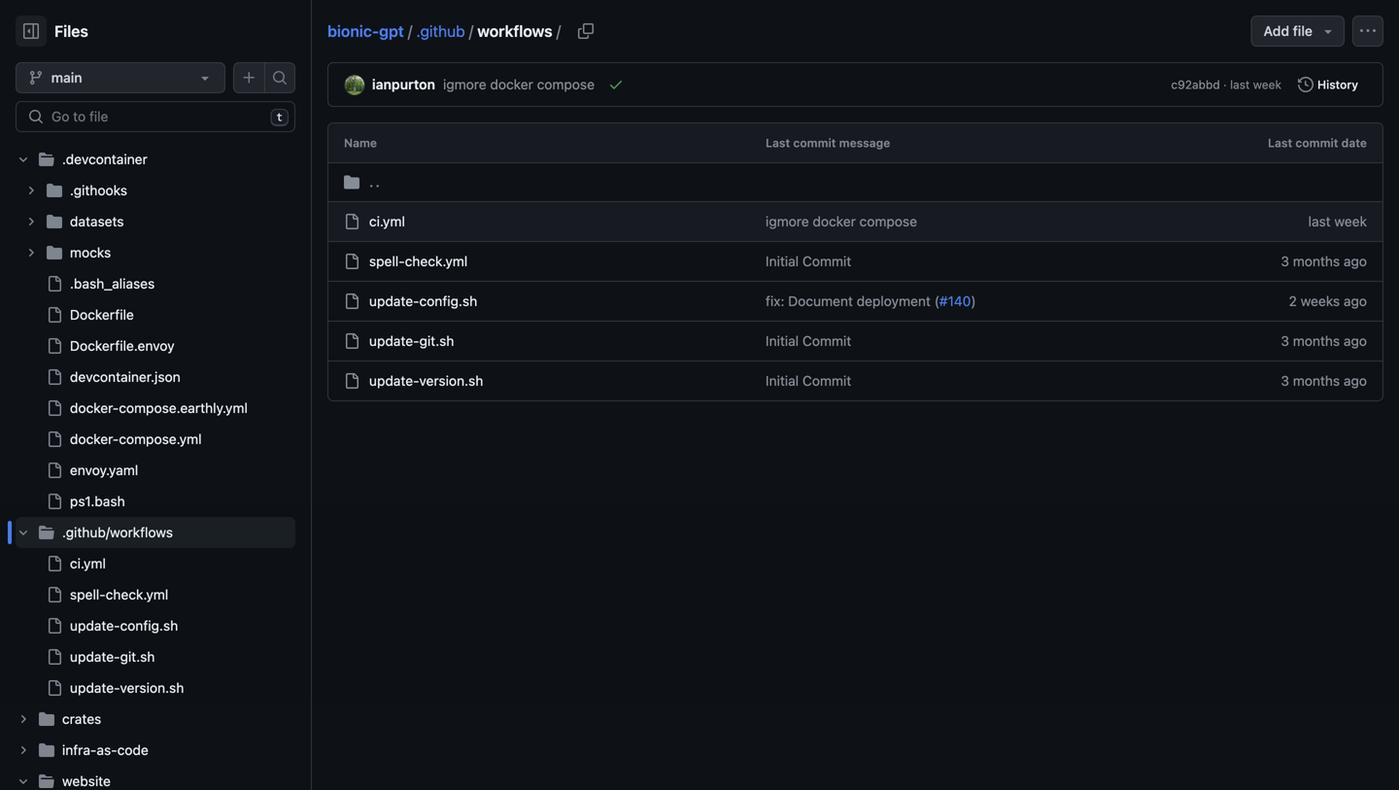 Task type: describe. For each thing, give the bounding box(es) containing it.
side panel image
[[23, 23, 39, 39]]

chevron down image
[[17, 154, 29, 165]]

2
[[1289, 293, 1298, 309]]

commit for date
[[1296, 136, 1339, 150]]

2 weeks ago
[[1289, 293, 1368, 309]]

1 / from the left
[[408, 22, 412, 40]]

(
[[935, 293, 940, 309]]

main button
[[16, 62, 226, 93]]

file
[[1294, 23, 1313, 39]]

file directory fill image for infra-as-code
[[39, 743, 54, 758]]

website
[[62, 773, 111, 789]]

add file image
[[242, 70, 257, 86]]

initial for update-git.sh
[[766, 333, 799, 349]]

crates
[[62, 711, 101, 727]]

config.sh inside group
[[120, 618, 178, 634]]

igmore for leftmost igmore docker compose link
[[443, 76, 487, 92]]

file directory fill image for .githooks
[[47, 183, 62, 198]]

3 months ago for update-git.sh
[[1281, 333, 1368, 349]]

spell- inside tree item
[[70, 587, 106, 603]]

history link
[[1290, 71, 1368, 98]]

.github link
[[416, 22, 465, 40]]

document
[[789, 293, 853, 309]]

docker for the bottommost igmore docker compose link
[[813, 213, 856, 229]]

bionic-
[[328, 22, 379, 40]]

search this repository image
[[272, 70, 288, 86]]

months for spell-check.yml
[[1294, 253, 1341, 269]]

history image
[[1299, 77, 1314, 92]]

chevron right image for datasets
[[25, 216, 37, 227]]

file image for ci.yml
[[47, 556, 62, 572]]

3 for check.yml
[[1281, 253, 1290, 269]]

file image for update-git.sh
[[47, 649, 62, 665]]

more options image
[[1361, 23, 1376, 39]]

gpt
[[379, 22, 404, 40]]

initial commit link for check.yml
[[766, 253, 852, 269]]

update-version.sh link
[[369, 373, 483, 389]]

.devcontainer
[[62, 151, 148, 167]]

dockerfile.envoy
[[70, 338, 175, 354]]

0 vertical spatial check.yml
[[405, 253, 468, 269]]

1 vertical spatial igmore docker compose link
[[766, 213, 918, 229]]

#140
[[940, 293, 971, 309]]

file image for spell-check.yml
[[47, 587, 62, 603]]

add file
[[1264, 23, 1313, 39]]

fix:
[[766, 293, 785, 309]]

commit for spell-check.yml
[[803, 253, 852, 269]]

t
[[276, 111, 283, 124]]

add file button
[[1252, 16, 1345, 47]]

file directory fill image for datasets
[[47, 214, 62, 229]]

0 vertical spatial update-config.sh
[[369, 293, 478, 309]]

fix: document deployment ( #140 )
[[766, 293, 977, 309]]

triangle down image
[[1321, 23, 1337, 39]]

check image
[[609, 77, 624, 92]]

docker- for compose.yml
[[70, 431, 119, 447]]

dockerfile
[[70, 307, 134, 323]]

envoy.yaml
[[70, 462, 138, 478]]

files
[[54, 22, 88, 40]]

c92abbd link
[[1172, 76, 1221, 93]]

chevron right image
[[17, 745, 29, 756]]

file image for docker-compose.yml
[[47, 432, 62, 447]]

.github
[[416, 22, 465, 40]]

chevron down image for website
[[17, 776, 29, 787]]

initial for update-version.sh
[[766, 373, 799, 389]]

1 horizontal spatial week
[[1335, 213, 1368, 229]]

chevron right image for .githooks
[[25, 185, 37, 196]]

3 months ago for spell-check.yml
[[1281, 253, 1368, 269]]

igmore docker compose for leftmost igmore docker compose link
[[443, 76, 595, 92]]

1 horizontal spatial spell-check.yml
[[369, 253, 468, 269]]

1 horizontal spatial workflows
[[478, 22, 553, 40]]

files tree
[[16, 144, 296, 790]]

.bash_aliases
[[70, 276, 155, 292]]

2 / from the left
[[469, 22, 474, 40]]

ianpurton link
[[372, 76, 435, 92]]

ps1.bash
[[70, 493, 125, 509]]

igmore docker compose for the bottommost igmore docker compose link
[[766, 213, 918, 229]]

3 months ago for update-version.sh
[[1281, 373, 1368, 389]]

name
[[344, 136, 377, 150]]

compose.earthly.yml
[[119, 400, 248, 416]]

ago for config.sh
[[1344, 293, 1368, 309]]

0 vertical spatial ci.yml
[[369, 213, 405, 229]]

.. link
[[344, 172, 1368, 192]]

deployment
[[857, 293, 931, 309]]

update-git.sh link
[[369, 333, 454, 349]]

0 horizontal spatial compose
[[537, 76, 595, 92]]

message
[[840, 136, 891, 150]]

1 horizontal spatial last
[[1309, 213, 1331, 229]]

as-
[[97, 742, 117, 758]]

mocks
[[70, 244, 111, 261]]

#140 link
[[940, 293, 971, 309]]

fix: document deployment ( link
[[766, 293, 940, 309]]

ago for git.sh
[[1344, 333, 1368, 349]]

group for .devcontainer
[[16, 175, 296, 517]]

devcontainer.json
[[70, 369, 181, 385]]

bionic-gpt link
[[328, 22, 404, 40]]

)
[[971, 293, 977, 309]]

ci.yml inside group
[[70, 556, 106, 572]]



Task type: locate. For each thing, give the bounding box(es) containing it.
git.sh up update-version.sh link
[[420, 333, 454, 349]]

0 vertical spatial last
[[1231, 78, 1250, 91]]

chevron down image
[[17, 527, 29, 539], [17, 776, 29, 787]]

igmore docker compose link down .. link
[[766, 213, 918, 229]]

igmore
[[443, 76, 487, 92], [766, 213, 809, 229]]

4 file image from the top
[[47, 463, 62, 478]]

workflows down ps1.bash
[[110, 524, 173, 540]]

.devcontainer tree item
[[16, 144, 296, 517]]

0 horizontal spatial update-git.sh
[[70, 649, 155, 665]]

file image for dockerfile.envoy
[[47, 338, 62, 354]]

3 file image from the top
[[47, 432, 62, 447]]

3 initial from the top
[[766, 373, 799, 389]]

c92abbd · last week
[[1172, 78, 1282, 91]]

chevron right image
[[25, 185, 37, 196], [25, 216, 37, 227], [25, 247, 37, 259], [17, 713, 29, 725]]

1 vertical spatial initial commit
[[766, 333, 852, 349]]

0 vertical spatial week
[[1254, 78, 1282, 91]]

initial commit for update-git.sh
[[766, 333, 852, 349]]

docker- down the devcontainer.json
[[70, 400, 119, 416]]

0 horizontal spatial last
[[1231, 78, 1250, 91]]

0 vertical spatial igmore docker compose link
[[443, 76, 595, 92]]

initial for spell-check.yml
[[766, 253, 799, 269]]

chevron down image down chevron right icon in the left bottom of the page
[[17, 776, 29, 787]]

0 horizontal spatial last
[[766, 136, 790, 150]]

2 commit from the left
[[1296, 136, 1339, 150]]

1 vertical spatial spell-
[[70, 587, 106, 603]]

spell-check.yml up 'update-config.sh' link in the left of the page
[[369, 253, 468, 269]]

initial commit link for version.sh
[[766, 373, 852, 389]]

1 horizontal spatial git.sh
[[420, 333, 454, 349]]

1 vertical spatial 3 months ago
[[1281, 333, 1368, 349]]

1 vertical spatial file directory open fill image
[[39, 774, 54, 789]]

1 horizontal spatial compose
[[860, 213, 918, 229]]

file directory open fill image
[[39, 525, 54, 540]]

last
[[1231, 78, 1250, 91], [1309, 213, 1331, 229]]

compose.yml
[[119, 431, 202, 447]]

group containing ci.yml
[[16, 548, 296, 704]]

1 horizontal spatial update-version.sh
[[369, 373, 483, 389]]

last commit message
[[766, 136, 891, 150]]

0 horizontal spatial workflows
[[110, 524, 173, 540]]

last left message
[[766, 136, 790, 150]]

spell-check.yml
[[369, 253, 468, 269], [70, 587, 168, 603]]

igmore docker compose link down copy path icon
[[443, 76, 595, 92]]

1 vertical spatial last
[[1309, 213, 1331, 229]]

1 horizontal spatial check.yml
[[405, 253, 468, 269]]

1 horizontal spatial /
[[469, 22, 474, 40]]

1 3 from the top
[[1281, 253, 1290, 269]]

2 3 months ago from the top
[[1281, 333, 1368, 349]]

2 horizontal spatial /
[[557, 22, 561, 40]]

0 vertical spatial spell-
[[369, 253, 405, 269]]

update-git.sh up crates
[[70, 649, 155, 665]]

commit left date
[[1296, 136, 1339, 150]]

1 initial commit link from the top
[[766, 253, 852, 269]]

last right ·
[[1231, 78, 1250, 91]]

1 vertical spatial commit
[[803, 333, 852, 349]]

group for .github/
[[16, 548, 296, 704]]

1 horizontal spatial igmore docker compose link
[[766, 213, 918, 229]]

1 group from the top
[[16, 175, 296, 517]]

/ right gpt
[[408, 22, 412, 40]]

1 file directory open fill image from the top
[[39, 152, 54, 167]]

·
[[1224, 78, 1227, 91]]

0 horizontal spatial spell-check.yml
[[70, 587, 168, 603]]

last
[[766, 136, 790, 150], [1269, 136, 1293, 150]]

1 horizontal spatial config.sh
[[420, 293, 478, 309]]

update-config.sh
[[369, 293, 478, 309], [70, 618, 178, 634]]

file image for update-version.sh
[[47, 680, 62, 696]]

file directory open fill image
[[39, 152, 54, 167], [39, 774, 54, 789]]

commit for update-version.sh
[[803, 373, 852, 389]]

week
[[1254, 78, 1282, 91], [1335, 213, 1368, 229]]

update-git.sh
[[369, 333, 454, 349], [70, 649, 155, 665]]

version.sh
[[419, 373, 483, 389], [120, 680, 184, 696]]

2 vertical spatial 3 months ago
[[1281, 373, 1368, 389]]

2 commit from the top
[[803, 333, 852, 349]]

date
[[1342, 136, 1368, 150]]

3 commit from the top
[[803, 373, 852, 389]]

1 vertical spatial igmore
[[766, 213, 809, 229]]

3 file image from the top
[[47, 400, 62, 416]]

file directory open fill image right chevron down image
[[39, 152, 54, 167]]

version.sh down update-git.sh link
[[419, 373, 483, 389]]

workflows left copy path icon
[[478, 22, 553, 40]]

spell- down ci.yml link
[[369, 253, 405, 269]]

1 vertical spatial igmore docker compose
[[766, 213, 918, 229]]

check.yml
[[405, 253, 468, 269], [106, 587, 168, 603]]

0 horizontal spatial config.sh
[[120, 618, 178, 634]]

2 file image from the top
[[47, 369, 62, 385]]

1 vertical spatial months
[[1294, 333, 1341, 349]]

commit
[[794, 136, 836, 150], [1296, 136, 1339, 150]]

4 file image from the top
[[47, 556, 62, 572]]

initial commit link
[[766, 253, 852, 269], [766, 333, 852, 349], [766, 373, 852, 389]]

0 horizontal spatial igmore docker compose link
[[443, 76, 595, 92]]

version.sh up code
[[120, 680, 184, 696]]

chevron down image for .github/
[[17, 527, 29, 539]]

.github/
[[62, 524, 110, 540]]

1 vertical spatial update-version.sh
[[70, 680, 184, 696]]

copy path image
[[579, 23, 594, 39]]

initial commit
[[766, 253, 852, 269], [766, 333, 852, 349], [766, 373, 852, 389]]

1 horizontal spatial update-config.sh
[[369, 293, 478, 309]]

1 months from the top
[[1294, 253, 1341, 269]]

1 horizontal spatial commit
[[1296, 136, 1339, 150]]

file directory fill image right chevron right icon in the left bottom of the page
[[39, 743, 54, 758]]

week down date
[[1335, 213, 1368, 229]]

update-git.sh inside group
[[70, 649, 155, 665]]

docker down .. link
[[813, 213, 856, 229]]

months for update-version.sh
[[1294, 373, 1341, 389]]

file directory fill image
[[39, 712, 54, 727]]

chevron right image for mocks
[[25, 247, 37, 259]]

weeks
[[1301, 293, 1341, 309]]

ci.yml down .github/
[[70, 556, 106, 572]]

ago for version.sh
[[1344, 373, 1368, 389]]

1 vertical spatial ci.yml
[[70, 556, 106, 572]]

1 vertical spatial docker-
[[70, 431, 119, 447]]

6 file image from the top
[[47, 618, 62, 634]]

infra-
[[62, 742, 97, 758]]

draggable pane splitter slider
[[309, 0, 314, 790]]

code
[[117, 742, 148, 758]]

ci.yml link
[[369, 213, 405, 229]]

2 initial commit link from the top
[[766, 333, 852, 349]]

0 horizontal spatial spell-
[[70, 587, 106, 603]]

ago
[[1344, 253, 1368, 269], [1344, 293, 1368, 309], [1344, 333, 1368, 349], [1344, 373, 1368, 389]]

1 vertical spatial compose
[[860, 213, 918, 229]]

1 file image from the top
[[47, 276, 62, 292]]

week left history image
[[1254, 78, 1282, 91]]

file image for dockerfile
[[47, 307, 62, 323]]

2 file directory open fill image from the top
[[39, 774, 54, 789]]

1 chevron down image from the top
[[17, 527, 29, 539]]

1 vertical spatial config.sh
[[120, 618, 178, 634]]

group containing .githooks
[[16, 175, 296, 517]]

0 vertical spatial git.sh
[[420, 333, 454, 349]]

chevron down image left file directory open fill icon
[[17, 527, 29, 539]]

8 file image from the top
[[47, 680, 62, 696]]

0 horizontal spatial /
[[408, 22, 412, 40]]

3 for version.sh
[[1281, 373, 1290, 389]]

0 vertical spatial 3
[[1281, 253, 1290, 269]]

1 vertical spatial check.yml
[[106, 587, 168, 603]]

1 horizontal spatial last
[[1269, 136, 1293, 150]]

2 3 from the top
[[1281, 333, 1290, 349]]

1 file image from the top
[[47, 307, 62, 323]]

3 months ago
[[1281, 253, 1368, 269], [1281, 333, 1368, 349], [1281, 373, 1368, 389]]

file image
[[47, 276, 62, 292], [47, 338, 62, 354], [47, 432, 62, 447], [47, 556, 62, 572], [47, 587, 62, 603], [47, 618, 62, 634], [47, 649, 62, 665], [47, 680, 62, 696]]

0 vertical spatial initial commit link
[[766, 253, 852, 269]]

4 ago from the top
[[1344, 373, 1368, 389]]

update-version.sh down update-git.sh link
[[369, 373, 483, 389]]

file image for update-config.sh
[[47, 618, 62, 634]]

file image for ps1.bash
[[47, 494, 62, 509]]

/ right .github 'link'
[[469, 22, 474, 40]]

0 vertical spatial update-version.sh
[[369, 373, 483, 389]]

1 commit from the left
[[794, 136, 836, 150]]

0 vertical spatial spell-check.yml
[[369, 253, 468, 269]]

commit for update-git.sh
[[803, 333, 852, 349]]

Go to file text field
[[52, 102, 263, 131]]

last for last commit message
[[766, 136, 790, 150]]

0 vertical spatial file directory open fill image
[[39, 152, 54, 167]]

1 initial commit from the top
[[766, 253, 852, 269]]

commit left message
[[794, 136, 836, 150]]

git branch image
[[28, 70, 44, 86]]

update-config.sh link
[[369, 293, 478, 309]]

0 vertical spatial group
[[16, 175, 296, 517]]

0 vertical spatial 3 months ago
[[1281, 253, 1368, 269]]

0 horizontal spatial week
[[1254, 78, 1282, 91]]

file directory fill image left datasets
[[47, 214, 62, 229]]

7 file image from the top
[[47, 649, 62, 665]]

/ left copy path icon
[[557, 22, 561, 40]]

update-version.sh
[[369, 373, 483, 389], [70, 680, 184, 696]]

chevron right image for crates
[[17, 713, 29, 725]]

0 vertical spatial config.sh
[[420, 293, 478, 309]]

0 vertical spatial initial commit
[[766, 253, 852, 269]]

0 horizontal spatial version.sh
[[120, 680, 184, 696]]

c92abbd
[[1172, 78, 1221, 91]]

5 file image from the top
[[47, 587, 62, 603]]

1 horizontal spatial igmore docker compose
[[766, 213, 918, 229]]

check.yml down .github/ workflows
[[106, 587, 168, 603]]

file directory open fill image for .devcontainer
[[39, 152, 54, 167]]

git.sh up code
[[120, 649, 155, 665]]

last down last commit date
[[1309, 213, 1331, 229]]

file image for devcontainer.json
[[47, 369, 62, 385]]

workflows
[[478, 22, 553, 40], [110, 524, 173, 540]]

igmore docker compose
[[443, 76, 595, 92], [766, 213, 918, 229]]

0 horizontal spatial igmore docker compose
[[443, 76, 595, 92]]

last for last commit date
[[1269, 136, 1293, 150]]

git.sh
[[420, 333, 454, 349], [120, 649, 155, 665]]

1 ago from the top
[[1344, 253, 1368, 269]]

ianpurton image
[[345, 75, 365, 95]]

docker- up envoy.yaml in the left bottom of the page
[[70, 431, 119, 447]]

group
[[16, 175, 296, 517], [16, 548, 296, 704]]

last commit date
[[1269, 136, 1368, 150]]

1 vertical spatial update-git.sh
[[70, 649, 155, 665]]

bionic-gpt / .github / workflows /
[[328, 22, 561, 40]]

compose
[[537, 76, 595, 92], [860, 213, 918, 229]]

update-
[[369, 293, 420, 309], [369, 333, 420, 349], [369, 373, 419, 389], [70, 618, 120, 634], [70, 649, 120, 665], [70, 680, 120, 696]]

2 vertical spatial 3
[[1281, 373, 1290, 389]]

0 vertical spatial version.sh
[[419, 373, 483, 389]]

1 horizontal spatial version.sh
[[419, 373, 483, 389]]

1 horizontal spatial spell-
[[369, 253, 405, 269]]

initial
[[766, 253, 799, 269], [766, 333, 799, 349], [766, 373, 799, 389]]

file image for envoy.yaml
[[47, 463, 62, 478]]

commit for message
[[794, 136, 836, 150]]

2 docker- from the top
[[70, 431, 119, 447]]

file image for docker-compose.earthly.yml
[[47, 400, 62, 416]]

0 vertical spatial workflows
[[478, 22, 553, 40]]

tree item
[[16, 517, 296, 704]]

docker
[[490, 76, 534, 92], [813, 213, 856, 229]]

2 months from the top
[[1294, 333, 1341, 349]]

3 ago from the top
[[1344, 333, 1368, 349]]

1 initial from the top
[[766, 253, 799, 269]]

igmore docker compose down .. link
[[766, 213, 918, 229]]

3 initial commit link from the top
[[766, 373, 852, 389]]

check.yml up 'update-config.sh' link in the left of the page
[[405, 253, 468, 269]]

2 group from the top
[[16, 548, 296, 704]]

last week
[[1309, 213, 1368, 229]]

add file tooltip
[[233, 62, 264, 93]]

2 initial commit from the top
[[766, 333, 852, 349]]

2 file image from the top
[[47, 338, 62, 354]]

1 horizontal spatial docker
[[813, 213, 856, 229]]

main
[[51, 70, 82, 86]]

0 vertical spatial initial
[[766, 253, 799, 269]]

initial commit for update-version.sh
[[766, 373, 852, 389]]

update-git.sh down 'update-config.sh' link in the left of the page
[[369, 333, 454, 349]]

ago for check.yml
[[1344, 253, 1368, 269]]

2 vertical spatial initial commit
[[766, 373, 852, 389]]

1 horizontal spatial ci.yml
[[369, 213, 405, 229]]

3 3 from the top
[[1281, 373, 1290, 389]]

spell-check.yml down .github/ workflows
[[70, 587, 168, 603]]

search image
[[28, 109, 44, 124]]

1 vertical spatial chevron down image
[[17, 776, 29, 787]]

file image
[[47, 307, 62, 323], [47, 369, 62, 385], [47, 400, 62, 416], [47, 463, 62, 478], [47, 494, 62, 509]]

file directory fill image left mocks
[[47, 245, 62, 261]]

ci.yml
[[369, 213, 405, 229], [70, 556, 106, 572]]

update-config.sh down .github/ workflows
[[70, 618, 178, 634]]

last left date
[[1269, 136, 1293, 150]]

file directory open fill image for website
[[39, 774, 54, 789]]

history
[[1318, 78, 1359, 91]]

3 for git.sh
[[1281, 333, 1290, 349]]

compose left check icon
[[537, 76, 595, 92]]

spell-check.yml link
[[369, 253, 468, 269]]

2 vertical spatial initial commit link
[[766, 373, 852, 389]]

docker- for compose.earthly.yml
[[70, 400, 119, 416]]

..
[[369, 174, 382, 190]]

1 vertical spatial docker
[[813, 213, 856, 229]]

infra-as-code
[[62, 742, 148, 758]]

spell-check.yml inside group
[[70, 587, 168, 603]]

2 ago from the top
[[1344, 293, 1368, 309]]

0 vertical spatial months
[[1294, 253, 1341, 269]]

0 vertical spatial compose
[[537, 76, 595, 92]]

/
[[408, 22, 412, 40], [469, 22, 474, 40], [557, 22, 561, 40]]

file directory fill image left ".githooks"
[[47, 183, 62, 198]]

2 vertical spatial initial
[[766, 373, 799, 389]]

1 vertical spatial spell-check.yml
[[70, 587, 168, 603]]

1 horizontal spatial igmore
[[766, 213, 809, 229]]

version.sh inside tree item
[[120, 680, 184, 696]]

check.yml inside tree item
[[106, 587, 168, 603]]

3 / from the left
[[557, 22, 561, 40]]

update-version.sh inside tree item
[[70, 680, 184, 696]]

update-version.sh up crates
[[70, 680, 184, 696]]

1 commit from the top
[[803, 253, 852, 269]]

commit
[[803, 253, 852, 269], [803, 333, 852, 349], [803, 373, 852, 389]]

ianpurton
[[372, 76, 435, 92]]

3 months from the top
[[1294, 373, 1341, 389]]

1 vertical spatial update-config.sh
[[70, 618, 178, 634]]

3
[[1281, 253, 1290, 269], [1281, 333, 1290, 349], [1281, 373, 1290, 389]]

docker-compose.yml
[[70, 431, 202, 447]]

initial commit link for git.sh
[[766, 333, 852, 349]]

igmore down .. link
[[766, 213, 809, 229]]

1 3 months ago from the top
[[1281, 253, 1368, 269]]

.github/ workflows
[[62, 524, 173, 540]]

1 vertical spatial initial commit link
[[766, 333, 852, 349]]

0 horizontal spatial igmore
[[443, 76, 487, 92]]

1 vertical spatial git.sh
[[120, 649, 155, 665]]

docker down bionic-gpt / .github / workflows / at the top left of the page
[[490, 76, 534, 92]]

git.sh inside group
[[120, 649, 155, 665]]

0 horizontal spatial docker
[[490, 76, 534, 92]]

2 chevron down image from the top
[[17, 776, 29, 787]]

update-config.sh down spell-check.yml link
[[369, 293, 478, 309]]

datasets
[[70, 213, 124, 229]]

igmore down bionic-gpt / .github / workflows / at the top left of the page
[[443, 76, 487, 92]]

file directory fill image for mocks
[[47, 245, 62, 261]]

spell-
[[369, 253, 405, 269], [70, 587, 106, 603]]

0 vertical spatial chevron down image
[[17, 527, 29, 539]]

workflows inside tree item
[[110, 524, 173, 540]]

initial commit for spell-check.yml
[[766, 253, 852, 269]]

ci.yml down ..
[[369, 213, 405, 229]]

1 horizontal spatial update-git.sh
[[369, 333, 454, 349]]

spell- down .github/
[[70, 587, 106, 603]]

0 horizontal spatial check.yml
[[106, 587, 168, 603]]

2 vertical spatial months
[[1294, 373, 1341, 389]]

config.sh
[[420, 293, 478, 309], [120, 618, 178, 634]]

0 horizontal spatial update-version.sh
[[70, 680, 184, 696]]

update-config.sh inside group
[[70, 618, 178, 634]]

1 vertical spatial initial
[[766, 333, 799, 349]]

igmore docker compose down copy path icon
[[443, 76, 595, 92]]

5 file image from the top
[[47, 494, 62, 509]]

tree item containing .github/
[[16, 517, 296, 704]]

docker-compose.earthly.yml
[[70, 400, 248, 416]]

0 vertical spatial commit
[[803, 253, 852, 269]]

2 vertical spatial commit
[[803, 373, 852, 389]]

1 vertical spatial workflows
[[110, 524, 173, 540]]

.githooks
[[70, 182, 127, 198]]

3 3 months ago from the top
[[1281, 373, 1368, 389]]

compose down .. link
[[860, 213, 918, 229]]

0 vertical spatial igmore docker compose
[[443, 76, 595, 92]]

1 vertical spatial version.sh
[[120, 680, 184, 696]]

2 initial from the top
[[766, 333, 799, 349]]

igmore for the bottommost igmore docker compose link
[[766, 213, 809, 229]]

months for update-git.sh
[[1294, 333, 1341, 349]]

docker-
[[70, 400, 119, 416], [70, 431, 119, 447]]

file directory open fill image left the website
[[39, 774, 54, 789]]

0 horizontal spatial commit
[[794, 136, 836, 150]]

1 docker- from the top
[[70, 400, 119, 416]]

0 horizontal spatial git.sh
[[120, 649, 155, 665]]

) link
[[971, 293, 977, 309]]

docker for leftmost igmore docker compose link
[[490, 76, 534, 92]]

3 initial commit from the top
[[766, 373, 852, 389]]

1 last from the left
[[766, 136, 790, 150]]

file directory fill image
[[47, 183, 62, 198], [47, 214, 62, 229], [47, 245, 62, 261], [39, 743, 54, 758]]

2 last from the left
[[1269, 136, 1293, 150]]

sc 9kayk9 0 image
[[344, 174, 360, 190]]

0 vertical spatial update-git.sh
[[369, 333, 454, 349]]

months
[[1294, 253, 1341, 269], [1294, 333, 1341, 349], [1294, 373, 1341, 389]]

add
[[1264, 23, 1290, 39]]

file image for .bash_aliases
[[47, 276, 62, 292]]



Task type: vqa. For each thing, say whether or not it's contained in the screenshot.


